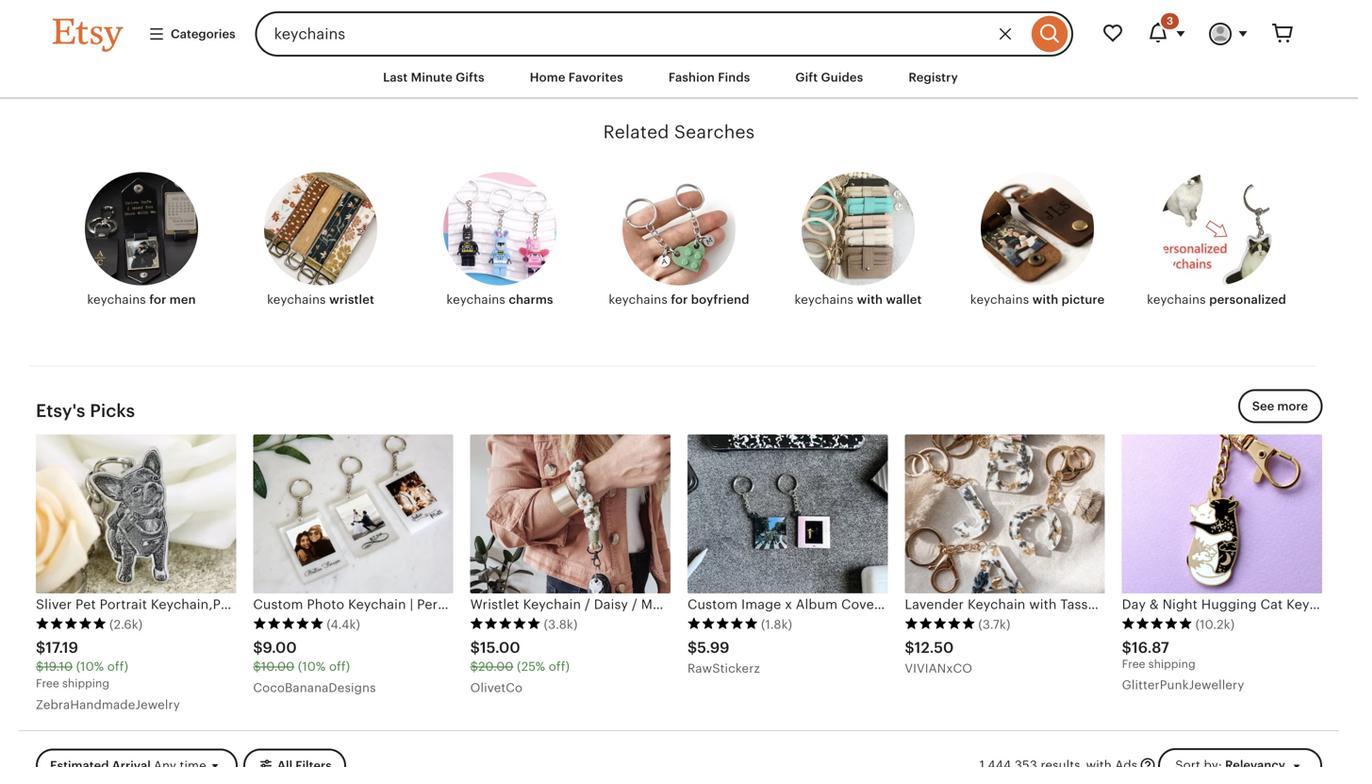 Task type: describe. For each thing, give the bounding box(es) containing it.
gifts
[[456, 70, 485, 84]]

home favorites
[[530, 70, 624, 84]]

personalized
[[1210, 292, 1287, 307]]

day & night hugging cat keychain yin yang cat moon keychain cute keychain cat lover stocking stuffer cat lady gifts constellation black cat image
[[1122, 435, 1323, 594]]

$ up olivetco
[[470, 659, 478, 673]]

see more link
[[1239, 389, 1323, 423]]

keychains for keychains personalized
[[1147, 292, 1206, 307]]

19.10
[[44, 659, 73, 673]]

categories button
[[134, 17, 250, 51]]

(3.8k)
[[544, 617, 578, 631]]

wristlet keychain / daisy / macrame wristlet / aesthetic - teacher gift - stocking stuffer image
[[470, 435, 671, 594]]

picks
[[90, 400, 135, 421]]

$ for 5.99
[[688, 639, 698, 656]]

picture
[[1062, 292, 1105, 307]]

free inside "$ 17.19 $ 19.10 (10% off) free shipping zebrahandmadejewelry"
[[36, 677, 59, 690]]

guides
[[821, 70, 864, 84]]

$ 17.19 $ 19.10 (10% off) free shipping zebrahandmadejewelry
[[36, 639, 180, 712]]

3
[[1167, 15, 1174, 27]]

$ 12.50 vivianxco
[[905, 639, 973, 675]]

rawstickerz
[[688, 661, 760, 675]]

(2.6k)
[[109, 617, 143, 631]]

5 out of 5 stars image for 9.00
[[253, 617, 324, 630]]

5 out of 5 stars image for 15.00
[[470, 617, 541, 630]]

(10.2k)
[[1196, 617, 1235, 631]]

fashion finds link
[[655, 60, 765, 95]]

$ 9.00 $ 10.00 (10% off) cocobananadesigns
[[253, 639, 376, 695]]

see
[[1253, 399, 1275, 413]]

zebrahandmadejewelry
[[36, 698, 180, 712]]

menu bar containing last minute gifts
[[19, 57, 1340, 99]]

album
[[796, 597, 838, 612]]

categories
[[171, 27, 235, 41]]

keychains for boyfriend
[[609, 292, 750, 307]]

keychains wristlet
[[267, 292, 374, 307]]

(10% for 9.00
[[298, 659, 326, 673]]

last minute gifts link
[[369, 60, 499, 95]]

$ for 17.19
[[36, 639, 46, 656]]

custom image x album cover keychain image
[[688, 435, 888, 594]]

keychains with wallet
[[795, 292, 922, 307]]

with for with wallet
[[857, 292, 883, 307]]

last minute gifts
[[383, 70, 485, 84]]

x
[[785, 597, 792, 612]]

wristlet
[[329, 292, 374, 307]]

keychains charms
[[447, 292, 553, 307]]

cover
[[842, 597, 880, 612]]

last
[[383, 70, 408, 84]]

lavender keychain with tassel | floral keychain | letter keychain | customizable key chain | bridesmaid gift | bridesmaid proposal image
[[905, 435, 1105, 594]]

home
[[530, 70, 566, 84]]

keychains personalized
[[1147, 292, 1287, 307]]

see more button
[[1239, 389, 1323, 423]]

image
[[742, 597, 782, 612]]

17.19
[[46, 639, 78, 656]]

$ up "zebrahandmadejewelry"
[[36, 659, 44, 673]]

gift guides link
[[782, 60, 878, 95]]

3 button
[[1136, 11, 1198, 57]]

5 out of 5 stars image for 12.50
[[905, 617, 976, 630]]

etsy's picks
[[36, 400, 135, 421]]

(10% for 17.19
[[76, 659, 104, 673]]

15.00
[[480, 639, 521, 656]]

keychains with picture
[[971, 292, 1105, 307]]



Task type: vqa. For each thing, say whether or not it's contained in the screenshot.
the right BOTH
no



Task type: locate. For each thing, give the bounding box(es) containing it.
12.50
[[915, 639, 954, 656]]

(1.8k)
[[761, 617, 793, 631]]

registry link
[[895, 60, 973, 95]]

$ for 16.87
[[1122, 639, 1132, 656]]

keychain
[[883, 597, 941, 612]]

keychains for keychains with wallet
[[795, 292, 854, 307]]

0 vertical spatial free
[[1122, 657, 1146, 670]]

5 out of 5 stars image up 17.19 on the bottom left
[[36, 617, 107, 630]]

2 off) from the left
[[329, 659, 350, 673]]

3 off) from the left
[[549, 659, 570, 673]]

off) for 9.00
[[329, 659, 350, 673]]

$
[[36, 639, 46, 656], [253, 639, 263, 656], [470, 639, 480, 656], [688, 639, 698, 656], [905, 639, 915, 656], [1122, 639, 1132, 656], [36, 659, 44, 673], [253, 659, 261, 673], [470, 659, 478, 673]]

1 horizontal spatial with
[[1033, 292, 1059, 307]]

$ up rawstickerz
[[688, 639, 698, 656]]

$ inside $ 5.99 rawstickerz
[[688, 639, 698, 656]]

gift guides
[[796, 70, 864, 84]]

1 for from the left
[[149, 292, 167, 307]]

2 for from the left
[[671, 292, 688, 307]]

shipping up glitterpunkjewellery
[[1149, 657, 1196, 670]]

0 horizontal spatial off)
[[107, 659, 128, 673]]

keychains left picture in the right of the page
[[971, 292, 1030, 307]]

keychains for keychains for men
[[87, 292, 146, 307]]

home favorites link
[[516, 60, 638, 95]]

$ for 12.50
[[905, 639, 915, 656]]

keychains left "boyfriend"
[[609, 292, 668, 307]]

fashion
[[669, 70, 715, 84]]

5 5 out of 5 stars image from the left
[[905, 617, 976, 630]]

1 horizontal spatial shipping
[[1149, 657, 1196, 670]]

$ for 15.00
[[470, 639, 480, 656]]

5 out of 5 stars image up the 15.00
[[470, 617, 541, 630]]

related searches
[[603, 122, 755, 142]]

for for for boyfriend
[[671, 292, 688, 307]]

$ 5.99 rawstickerz
[[688, 639, 760, 675]]

Search for anything text field
[[255, 11, 1027, 57]]

off) for 17.19
[[107, 659, 128, 673]]

charms
[[509, 292, 553, 307]]

gift
[[796, 70, 818, 84]]

off) up cocobananadesigns
[[329, 659, 350, 673]]

10.00
[[261, 659, 295, 673]]

free down 19.10
[[36, 677, 59, 690]]

custom image x album cover keychain
[[688, 597, 941, 612]]

free down 16.87
[[1122, 657, 1146, 670]]

none search field inside categories banner
[[255, 11, 1074, 57]]

1 5 out of 5 stars image from the left
[[36, 617, 107, 630]]

1 (10% from the left
[[76, 659, 104, 673]]

off) inside "$ 17.19 $ 19.10 (10% off) free shipping zebrahandmadejewelry"
[[107, 659, 128, 673]]

$ up vivianxco on the bottom right
[[905, 639, 915, 656]]

6 5 out of 5 stars image from the left
[[1122, 617, 1193, 630]]

3 keychains from the left
[[447, 292, 506, 307]]

0 horizontal spatial shipping
[[62, 677, 109, 690]]

$ for 9.00
[[253, 639, 263, 656]]

searches
[[674, 122, 755, 142]]

keychains left the wallet
[[795, 292, 854, 307]]

2 keychains from the left
[[267, 292, 326, 307]]

shipping inside $ 16.87 free shipping glitterpunkjewellery
[[1149, 657, 1196, 670]]

more
[[1278, 399, 1309, 413]]

2 with from the left
[[1033, 292, 1059, 307]]

$ 15.00 $ 20.00 (25% off) olivetco
[[470, 639, 570, 695]]

5 out of 5 stars image up 16.87
[[1122, 617, 1193, 630]]

16.87
[[1132, 639, 1170, 656]]

off) up "zebrahandmadejewelry"
[[107, 659, 128, 673]]

men
[[170, 292, 196, 307]]

keychains for keychains charms
[[447, 292, 506, 307]]

keychains for men
[[87, 292, 196, 307]]

keychains left charms
[[447, 292, 506, 307]]

5 out of 5 stars image for 5.99
[[688, 617, 759, 630]]

(10%
[[76, 659, 104, 673], [298, 659, 326, 673]]

keychains for keychains with picture
[[971, 292, 1030, 307]]

5 out of 5 stars image up 9.00 at the left bottom
[[253, 617, 324, 630]]

menu bar
[[19, 57, 1340, 99]]

None search field
[[255, 11, 1074, 57]]

0 horizontal spatial (10%
[[76, 659, 104, 673]]

glitterpunkjewellery
[[1122, 678, 1245, 692]]

sliver pet portrait keychain,personalized pet dog memorial keyring,engraved photo keychain,custom lover gift,pet memorial gift,dog keychain image
[[36, 435, 236, 594]]

1 horizontal spatial off)
[[329, 659, 350, 673]]

with for with picture
[[1033, 292, 1059, 307]]

with left the wallet
[[857, 292, 883, 307]]

$ 16.87 free shipping glitterpunkjewellery
[[1122, 639, 1245, 692]]

for for for men
[[149, 292, 167, 307]]

off) inside $ 15.00 $ 20.00 (25% off) olivetco
[[549, 659, 570, 673]]

5 out of 5 stars image down custom
[[688, 617, 759, 630]]

(25%
[[517, 659, 546, 673]]

5 keychains from the left
[[795, 292, 854, 307]]

20.00
[[478, 659, 514, 673]]

keychains left men
[[87, 292, 146, 307]]

(4.4k)
[[327, 617, 360, 631]]

keychains
[[87, 292, 146, 307], [267, 292, 326, 307], [447, 292, 506, 307], [609, 292, 668, 307], [795, 292, 854, 307], [971, 292, 1030, 307], [1147, 292, 1206, 307]]

shipping up "zebrahandmadejewelry"
[[62, 677, 109, 690]]

free inside $ 16.87 free shipping glitterpunkjewellery
[[1122, 657, 1146, 670]]

$ up 19.10
[[36, 639, 46, 656]]

0 horizontal spatial free
[[36, 677, 59, 690]]

5 out of 5 stars image
[[36, 617, 107, 630], [253, 617, 324, 630], [470, 617, 541, 630], [688, 617, 759, 630], [905, 617, 976, 630], [1122, 617, 1193, 630]]

1 horizontal spatial free
[[1122, 657, 1146, 670]]

off) right (25%
[[549, 659, 570, 673]]

1 keychains from the left
[[87, 292, 146, 307]]

9.00
[[263, 639, 297, 656]]

boyfriend
[[691, 292, 750, 307]]

categories banner
[[19, 0, 1340, 57]]

with
[[857, 292, 883, 307], [1033, 292, 1059, 307]]

6 keychains from the left
[[971, 292, 1030, 307]]

1 vertical spatial shipping
[[62, 677, 109, 690]]

off)
[[107, 659, 128, 673], [329, 659, 350, 673], [549, 659, 570, 673]]

etsy's
[[36, 400, 85, 421]]

0 vertical spatial shipping
[[1149, 657, 1196, 670]]

$ up glitterpunkjewellery
[[1122, 639, 1132, 656]]

olivetco
[[470, 681, 523, 695]]

1 horizontal spatial for
[[671, 292, 688, 307]]

minute
[[411, 70, 453, 84]]

finds
[[718, 70, 750, 84]]

5 out of 5 stars image up 12.50
[[905, 617, 976, 630]]

$ up 20.00
[[470, 639, 480, 656]]

2 5 out of 5 stars image from the left
[[253, 617, 324, 630]]

2 horizontal spatial off)
[[549, 659, 570, 673]]

shipping inside "$ 17.19 $ 19.10 (10% off) free shipping zebrahandmadejewelry"
[[62, 677, 109, 690]]

(3.7k)
[[979, 617, 1011, 631]]

for
[[149, 292, 167, 307], [671, 292, 688, 307]]

5.99
[[698, 639, 730, 656]]

custom photo keychain | personalized photo keychain | anniversary gift | gift for him | gift for her | christmas gifts image
[[253, 435, 453, 594]]

3 5 out of 5 stars image from the left
[[470, 617, 541, 630]]

fashion finds
[[669, 70, 750, 84]]

keychains left personalized
[[1147, 292, 1206, 307]]

7 keychains from the left
[[1147, 292, 1206, 307]]

keychains for keychains wristlet
[[267, 292, 326, 307]]

1 with from the left
[[857, 292, 883, 307]]

(10% up cocobananadesigns
[[298, 659, 326, 673]]

1 off) from the left
[[107, 659, 128, 673]]

see more
[[1253, 399, 1309, 413]]

1 vertical spatial free
[[36, 677, 59, 690]]

(10% inside "$ 17.19 $ 19.10 (10% off) free shipping zebrahandmadejewelry"
[[76, 659, 104, 673]]

2 (10% from the left
[[298, 659, 326, 673]]

$ inside $ 12.50 vivianxco
[[905, 639, 915, 656]]

keychains for keychains for boyfriend
[[609, 292, 668, 307]]

off) inside $ 9.00 $ 10.00 (10% off) cocobananadesigns
[[329, 659, 350, 673]]

cocobananadesigns
[[253, 681, 376, 695]]

with left picture in the right of the page
[[1033, 292, 1059, 307]]

shipping
[[1149, 657, 1196, 670], [62, 677, 109, 690]]

0 horizontal spatial for
[[149, 292, 167, 307]]

0 horizontal spatial with
[[857, 292, 883, 307]]

vivianxco
[[905, 661, 973, 675]]

custom
[[688, 597, 738, 612]]

for left men
[[149, 292, 167, 307]]

(10% right 19.10
[[76, 659, 104, 673]]

1 horizontal spatial (10%
[[298, 659, 326, 673]]

$ inside $ 16.87 free shipping glitterpunkjewellery
[[1122, 639, 1132, 656]]

wallet
[[886, 292, 922, 307]]

$ up 10.00
[[253, 639, 263, 656]]

4 keychains from the left
[[609, 292, 668, 307]]

off) for 15.00
[[549, 659, 570, 673]]

keychains left wristlet
[[267, 292, 326, 307]]

free
[[1122, 657, 1146, 670], [36, 677, 59, 690]]

4 5 out of 5 stars image from the left
[[688, 617, 759, 630]]

favorites
[[569, 70, 624, 84]]

for left "boyfriend"
[[671, 292, 688, 307]]

related
[[603, 122, 670, 142]]

registry
[[909, 70, 959, 84]]

(10% inside $ 9.00 $ 10.00 (10% off) cocobananadesigns
[[298, 659, 326, 673]]

$ up cocobananadesigns
[[253, 659, 261, 673]]



